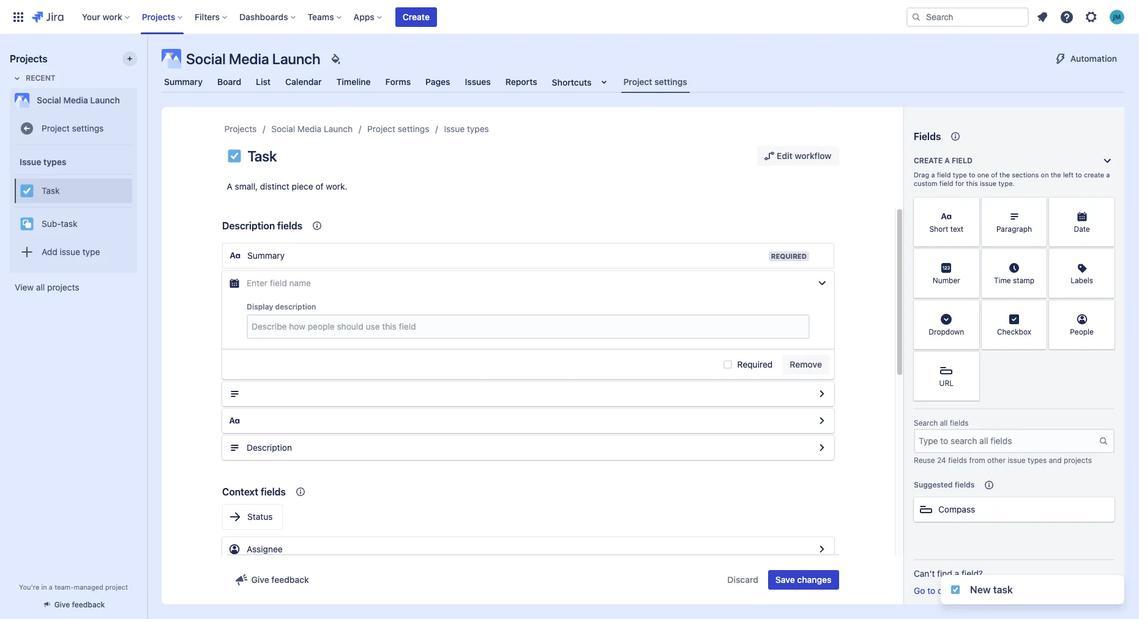 Task type: vqa. For each thing, say whether or not it's contained in the screenshot.
by
no



Task type: describe. For each thing, give the bounding box(es) containing it.
0 vertical spatial social
[[186, 50, 226, 67]]

0 horizontal spatial project settings link
[[15, 116, 132, 141]]

issue for issue types link
[[444, 124, 465, 134]]

team-
[[55, 583, 74, 591]]

reuse
[[914, 456, 935, 465]]

reports link
[[503, 71, 540, 93]]

discard button
[[720, 571, 766, 590]]

1 vertical spatial required
[[737, 359, 773, 370]]

time stamp
[[994, 276, 1035, 286]]

0 horizontal spatial give feedback button
[[35, 595, 112, 615]]

2 vertical spatial social
[[271, 124, 295, 134]]

and
[[1049, 456, 1062, 465]]

issue type icon image
[[227, 149, 241, 163]]

custom inside drag a field type to one of the sections on the left to create a custom field for this issue type.
[[914, 179, 938, 187]]

search image
[[912, 12, 921, 22]]

timeline
[[336, 77, 371, 87]]

a right find
[[955, 569, 959, 579]]

2 vertical spatial issue
[[1008, 456, 1026, 465]]

sidebar navigation image
[[133, 49, 160, 73]]

on
[[1041, 171, 1049, 179]]

remove
[[790, 359, 822, 370]]

forms
[[385, 77, 411, 87]]

teams button
[[304, 7, 346, 27]]

tab list containing project settings
[[154, 71, 1132, 93]]

save
[[776, 575, 795, 585]]

reports
[[505, 77, 537, 87]]

2 horizontal spatial launch
[[324, 124, 353, 134]]

project
[[105, 583, 128, 591]]

from
[[969, 456, 985, 465]]

more information image for dropdown
[[963, 302, 978, 316]]

add
[[42, 246, 57, 257]]

task icon image
[[951, 585, 960, 595]]

1 horizontal spatial to
[[969, 171, 976, 179]]

more information image for time stamp
[[1031, 250, 1046, 265]]

1 vertical spatial summary
[[247, 250, 285, 261]]

apps
[[354, 11, 375, 22]]

sub-task
[[42, 218, 77, 229]]

field for create
[[952, 156, 973, 165]]

stamp
[[1013, 276, 1035, 286]]

type inside drag a field type to one of the sections on the left to create a custom field for this issue type.
[[953, 171, 967, 179]]

2 horizontal spatial project settings
[[623, 76, 687, 87]]

piece
[[292, 181, 313, 192]]

drag
[[914, 171, 929, 179]]

1 horizontal spatial launch
[[272, 50, 321, 67]]

0 vertical spatial social media launch
[[186, 50, 321, 67]]

status
[[247, 512, 273, 522]]

0 horizontal spatial project
[[42, 123, 70, 133]]

field?
[[962, 569, 983, 579]]

board
[[217, 77, 241, 87]]

teams
[[308, 11, 334, 22]]

left
[[1063, 171, 1074, 179]]

0 vertical spatial types
[[467, 124, 489, 134]]

1 vertical spatial custom
[[938, 586, 967, 596]]

more information image for checkbox
[[1031, 302, 1046, 316]]

find
[[937, 569, 952, 579]]

filters button
[[191, 7, 232, 27]]

Search field
[[907, 7, 1029, 27]]

0 horizontal spatial projects
[[47, 282, 79, 293]]

forms link
[[383, 71, 413, 93]]

can't find a field?
[[914, 569, 983, 579]]

issue inside drag a field type to one of the sections on the left to create a custom field for this issue type.
[[980, 179, 997, 187]]

calendar
[[285, 77, 322, 87]]

shortcuts
[[552, 77, 592, 87]]

discard
[[727, 575, 758, 585]]

give for give feedback button to the right
[[251, 575, 269, 585]]

1 horizontal spatial issue types
[[444, 124, 489, 134]]

2 the from the left
[[1051, 171, 1061, 179]]

managed
[[74, 583, 103, 591]]

task group
[[15, 174, 132, 207]]

people
[[1070, 328, 1094, 337]]

workflow
[[795, 151, 832, 161]]

a right "in"
[[49, 583, 53, 591]]

issue types link
[[444, 122, 489, 137]]

distinct
[[260, 181, 289, 192]]

small,
[[235, 181, 258, 192]]

this
[[966, 179, 978, 187]]

remove button
[[783, 355, 829, 375]]

close field configuration image
[[815, 276, 829, 291]]

for
[[955, 179, 964, 187]]

one
[[977, 171, 989, 179]]

new task button
[[941, 575, 1125, 605]]

search all fields
[[914, 419, 969, 428]]

summary link
[[162, 71, 205, 93]]

type.
[[999, 179, 1015, 187]]

projects for projects popup button
[[142, 11, 175, 22]]

short text
[[930, 225, 964, 234]]

projects link
[[224, 122, 257, 137]]

board link
[[215, 71, 244, 93]]

0 vertical spatial social media launch link
[[10, 88, 132, 113]]

issues link
[[463, 71, 493, 93]]

sub-task link
[[15, 212, 132, 236]]

url
[[939, 379, 954, 388]]

time
[[994, 276, 1011, 286]]

description button
[[222, 436, 834, 460]]

labels
[[1071, 276, 1093, 286]]

a small, distinct piece of work.
[[227, 181, 347, 192]]

project inside tab list
[[623, 76, 652, 87]]

checkbox
[[997, 328, 1032, 337]]

automation image
[[1053, 51, 1068, 66]]

automation
[[1071, 53, 1117, 64]]

help image
[[1060, 9, 1074, 24]]

issues
[[465, 77, 491, 87]]

open field configuration image for assignee
[[815, 542, 829, 557]]

your work
[[82, 11, 122, 22]]

group containing issue types
[[15, 146, 132, 272]]

date
[[1074, 225, 1090, 234]]

more information about the context fields image for context fields
[[293, 485, 308, 500]]

a right create
[[1106, 171, 1110, 179]]

create project image
[[125, 54, 135, 64]]

1 vertical spatial projects
[[1064, 456, 1092, 465]]

0 horizontal spatial issue types
[[20, 156, 66, 167]]

your
[[82, 11, 100, 22]]

description
[[275, 302, 316, 312]]

edit workflow button
[[757, 146, 839, 166]]

display
[[247, 302, 273, 312]]

appswitcher icon image
[[11, 9, 26, 24]]

2 vertical spatial field
[[940, 179, 954, 187]]

0 vertical spatial summary
[[164, 77, 203, 87]]

more information image for people
[[1099, 302, 1114, 316]]

2 horizontal spatial to
[[1076, 171, 1082, 179]]

task for sub-task
[[61, 218, 77, 229]]

give feedback for give feedback button to the right
[[251, 575, 309, 585]]

1 horizontal spatial give feedback button
[[227, 571, 316, 590]]

fields left this link will be opened in a new tab image
[[969, 586, 991, 596]]

suggested
[[914, 481, 953, 490]]

projects for projects link
[[224, 124, 257, 134]]

all for view
[[36, 282, 45, 293]]

1 vertical spatial social media launch link
[[271, 122, 353, 137]]

settings image
[[1084, 9, 1099, 24]]

go to custom fields link
[[914, 585, 1003, 597]]

filters
[[195, 11, 220, 22]]

0 vertical spatial required
[[771, 252, 807, 260]]

open field configuration image for description
[[815, 441, 829, 455]]



Task type: locate. For each thing, give the bounding box(es) containing it.
0 horizontal spatial settings
[[72, 123, 104, 133]]

task inside button
[[993, 585, 1013, 596]]

project
[[623, 76, 652, 87], [42, 123, 70, 133], [367, 124, 395, 134]]

give down team-
[[54, 601, 70, 610]]

0 horizontal spatial launch
[[90, 95, 120, 105]]

1 vertical spatial field
[[937, 171, 951, 179]]

0 horizontal spatial projects
[[10, 53, 48, 64]]

0 vertical spatial all
[[36, 282, 45, 293]]

issue types up task group
[[20, 156, 66, 167]]

field down create a field
[[937, 171, 951, 179]]

all for search
[[940, 419, 948, 428]]

social media launch down recent
[[37, 95, 120, 105]]

types down issues link
[[467, 124, 489, 134]]

reuse 24 fields from other issue types and projects
[[914, 456, 1092, 465]]

changes
[[797, 575, 832, 585]]

primary element
[[7, 0, 907, 34]]

view all projects link
[[10, 277, 137, 299]]

fields right 24
[[948, 456, 967, 465]]

feedback down managed
[[72, 601, 105, 610]]

open field configuration image inside the description button
[[815, 441, 829, 455]]

1 horizontal spatial social
[[186, 50, 226, 67]]

custom
[[914, 179, 938, 187], [938, 586, 967, 596]]

1 horizontal spatial task
[[248, 148, 277, 165]]

0 horizontal spatial task
[[61, 218, 77, 229]]

to up the this
[[969, 171, 976, 179]]

0 vertical spatial media
[[229, 50, 269, 67]]

in
[[41, 583, 47, 591]]

1 vertical spatial task
[[42, 185, 60, 196]]

social right projects link
[[271, 124, 295, 134]]

1 horizontal spatial projects
[[1064, 456, 1092, 465]]

1 vertical spatial issue
[[60, 246, 80, 257]]

assignee button
[[222, 537, 834, 562]]

more information image
[[963, 199, 978, 214], [1099, 199, 1114, 214], [963, 250, 978, 265], [1031, 250, 1046, 265], [1099, 250, 1114, 265], [963, 302, 978, 316], [1031, 302, 1046, 316], [1099, 302, 1114, 316]]

1 vertical spatial projects
[[10, 53, 48, 64]]

0 horizontal spatial social media launch link
[[10, 88, 132, 113]]

1 horizontal spatial give feedback
[[251, 575, 309, 585]]

1 vertical spatial media
[[63, 95, 88, 105]]

1 vertical spatial launch
[[90, 95, 120, 105]]

2 vertical spatial media
[[297, 124, 322, 134]]

view all projects
[[15, 282, 79, 293]]

1 vertical spatial issue
[[20, 156, 41, 167]]

media
[[229, 50, 269, 67], [63, 95, 88, 105], [297, 124, 322, 134]]

create right apps dropdown button
[[403, 11, 430, 22]]

task link
[[15, 179, 132, 203]]

of right piece at the left top of the page
[[316, 181, 324, 192]]

1 vertical spatial type
[[82, 246, 100, 257]]

short
[[930, 225, 948, 234]]

0 vertical spatial issue
[[980, 179, 997, 187]]

context
[[222, 487, 258, 498]]

1 horizontal spatial the
[[1051, 171, 1061, 179]]

banner containing your work
[[0, 0, 1139, 34]]

1 vertical spatial give
[[54, 601, 70, 610]]

give
[[251, 575, 269, 585], [54, 601, 70, 610]]

project settings
[[623, 76, 687, 87], [42, 123, 104, 133], [367, 124, 429, 134]]

create
[[403, 11, 430, 22], [914, 156, 943, 165]]

create for create
[[403, 11, 430, 22]]

edit workflow
[[777, 151, 832, 161]]

to inside go to custom fields link
[[928, 586, 935, 596]]

task inside task link
[[42, 185, 60, 196]]

summary left board
[[164, 77, 203, 87]]

give feedback for left give feedback button
[[54, 601, 105, 610]]

0 vertical spatial projects
[[47, 282, 79, 293]]

1 horizontal spatial project
[[367, 124, 395, 134]]

1 horizontal spatial give
[[251, 575, 269, 585]]

type up for
[[953, 171, 967, 179]]

0 horizontal spatial give
[[54, 601, 70, 610]]

0 horizontal spatial to
[[928, 586, 935, 596]]

pages
[[426, 77, 450, 87]]

issue right other
[[1008, 456, 1026, 465]]

project down recent
[[42, 123, 70, 133]]

feedback for left give feedback button
[[72, 601, 105, 610]]

more information about the fields image
[[948, 129, 963, 144]]

set background color image
[[328, 51, 343, 66]]

more information about the context fields image
[[310, 219, 325, 233], [293, 485, 308, 500]]

of right one
[[991, 171, 998, 179]]

project down forms link
[[367, 124, 395, 134]]

field
[[952, 156, 973, 165], [937, 171, 951, 179], [940, 179, 954, 187]]

dashboards
[[239, 11, 288, 22]]

Display description field
[[248, 316, 809, 338]]

projects
[[47, 282, 79, 293], [1064, 456, 1092, 465]]

of
[[991, 171, 998, 179], [316, 181, 324, 192]]

0 horizontal spatial of
[[316, 181, 324, 192]]

social media launch link down recent
[[10, 88, 132, 113]]

2 horizontal spatial issue
[[1008, 456, 1026, 465]]

1 horizontal spatial all
[[940, 419, 948, 428]]

2 horizontal spatial settings
[[655, 76, 687, 87]]

projects up recent
[[10, 53, 48, 64]]

calendar link
[[283, 71, 324, 93]]

to right left
[[1076, 171, 1082, 179]]

0 vertical spatial give feedback
[[251, 575, 309, 585]]

social media launch down "calendar" link
[[271, 124, 353, 134]]

dropdown
[[929, 328, 964, 337]]

types up task group
[[43, 156, 66, 167]]

projects down the add issue type
[[47, 282, 79, 293]]

1 horizontal spatial media
[[229, 50, 269, 67]]

issue
[[980, 179, 997, 187], [60, 246, 80, 257], [1008, 456, 1026, 465]]

social up summary link
[[186, 50, 226, 67]]

1 horizontal spatial project settings
[[367, 124, 429, 134]]

1 horizontal spatial issue
[[980, 179, 997, 187]]

1 vertical spatial of
[[316, 181, 324, 192]]

type down sub-task link
[[82, 246, 100, 257]]

type inside button
[[82, 246, 100, 257]]

the
[[1000, 171, 1010, 179], [1051, 171, 1061, 179]]

type
[[953, 171, 967, 179], [82, 246, 100, 257]]

0 vertical spatial launch
[[272, 50, 321, 67]]

3 open field configuration image from the top
[[815, 542, 829, 557]]

0 horizontal spatial type
[[82, 246, 100, 257]]

fields
[[914, 131, 941, 142]]

1 horizontal spatial create
[[914, 156, 943, 165]]

summary
[[164, 77, 203, 87], [247, 250, 285, 261]]

launch left add to starred "image" at the left top
[[90, 95, 120, 105]]

1 open field configuration image from the top
[[815, 414, 829, 429]]

social media launch up list
[[186, 50, 321, 67]]

issue down one
[[980, 179, 997, 187]]

1 horizontal spatial of
[[991, 171, 998, 179]]

0 vertical spatial custom
[[914, 179, 938, 187]]

fields right search
[[950, 419, 969, 428]]

custom down can't find a field?
[[938, 586, 967, 596]]

search
[[914, 419, 938, 428]]

create for create a field
[[914, 156, 943, 165]]

1 horizontal spatial social media launch link
[[271, 122, 353, 137]]

social media launch link down "calendar" link
[[271, 122, 353, 137]]

field up for
[[952, 156, 973, 165]]

add issue type button
[[15, 240, 132, 264]]

0 horizontal spatial issue
[[20, 156, 41, 167]]

this link will be opened in a new tab image
[[993, 586, 1003, 596]]

a down more information about the fields image
[[945, 156, 950, 165]]

jira image
[[32, 9, 64, 24], [32, 9, 64, 24]]

can't
[[914, 569, 935, 579]]

go to custom fields
[[914, 586, 991, 596]]

give feedback button
[[227, 571, 316, 590], [35, 595, 112, 615]]

create up drag at top right
[[914, 156, 943, 165]]

give feedback button down you're in a team-managed project
[[35, 595, 112, 615]]

description for description fields
[[222, 220, 275, 231]]

save changes
[[776, 575, 832, 585]]

1 vertical spatial issue types
[[20, 156, 66, 167]]

more information image for labels
[[1099, 250, 1114, 265]]

0 vertical spatial open field configuration image
[[815, 414, 829, 429]]

0 horizontal spatial the
[[1000, 171, 1010, 179]]

suggested fields
[[914, 481, 975, 490]]

dashboards button
[[236, 7, 300, 27]]

add to starred image
[[133, 93, 148, 108]]

0 vertical spatial field
[[952, 156, 973, 165]]

0 horizontal spatial media
[[63, 95, 88, 105]]

0 horizontal spatial feedback
[[72, 601, 105, 610]]

compass button
[[914, 498, 1115, 522]]

2 vertical spatial open field configuration image
[[815, 542, 829, 557]]

group
[[15, 146, 132, 272]]

to right go
[[928, 586, 935, 596]]

2 vertical spatial social media launch
[[271, 124, 353, 134]]

recent
[[26, 73, 55, 83]]

issue right add
[[60, 246, 80, 257]]

feedback down assignee
[[271, 575, 309, 585]]

2 horizontal spatial project
[[623, 76, 652, 87]]

open field configuration image
[[815, 387, 829, 402]]

2 horizontal spatial social
[[271, 124, 295, 134]]

more information image for date
[[1099, 199, 1114, 214]]

the up type.
[[1000, 171, 1010, 179]]

0 horizontal spatial types
[[43, 156, 66, 167]]

1 horizontal spatial task
[[993, 585, 1013, 596]]

0 vertical spatial give
[[251, 575, 269, 585]]

display description
[[247, 302, 316, 312]]

1 vertical spatial more information about the context fields image
[[293, 485, 308, 500]]

number
[[933, 276, 960, 286]]

a
[[945, 156, 950, 165], [931, 171, 935, 179], [1106, 171, 1110, 179], [955, 569, 959, 579], [49, 583, 53, 591]]

0 vertical spatial task
[[248, 148, 277, 165]]

issue types
[[444, 124, 489, 134], [20, 156, 66, 167]]

field for drag
[[937, 171, 951, 179]]

1 horizontal spatial issue
[[444, 124, 465, 134]]

0 vertical spatial issue
[[444, 124, 465, 134]]

launch down timeline link
[[324, 124, 353, 134]]

task up sub-
[[42, 185, 60, 196]]

2 vertical spatial projects
[[224, 124, 257, 134]]

fields left more information about the suggested fields icon
[[955, 481, 975, 490]]

issue types down issues link
[[444, 124, 489, 134]]

0 horizontal spatial create
[[403, 11, 430, 22]]

0 vertical spatial give feedback button
[[227, 571, 316, 590]]

task up the add issue type
[[61, 218, 77, 229]]

types left and
[[1028, 456, 1047, 465]]

description for description
[[247, 443, 292, 453]]

a right drag at top right
[[931, 171, 935, 179]]

1 vertical spatial types
[[43, 156, 66, 167]]

task for new task
[[993, 585, 1013, 596]]

give feedback button down assignee
[[227, 571, 316, 590]]

Type to search all fields text field
[[915, 430, 1099, 452]]

feedback
[[271, 575, 309, 585], [72, 601, 105, 610]]

fields down a small, distinct piece of work.
[[277, 220, 302, 231]]

0 horizontal spatial project settings
[[42, 123, 104, 133]]

more information about the context fields image down piece at the left top of the page
[[310, 219, 325, 233]]

Enter field name field
[[247, 276, 810, 291]]

description up context fields
[[247, 443, 292, 453]]

task right issue type icon
[[248, 148, 277, 165]]

fields up status
[[261, 487, 286, 498]]

task right 'new'
[[993, 585, 1013, 596]]

required
[[771, 252, 807, 260], [737, 359, 773, 370]]

issue inside group
[[20, 156, 41, 167]]

give for left give feedback button
[[54, 601, 70, 610]]

project settings link down recent
[[15, 116, 132, 141]]

task
[[61, 218, 77, 229], [993, 585, 1013, 596]]

projects right 'work'
[[142, 11, 175, 22]]

give feedback down assignee
[[251, 575, 309, 585]]

projects inside projects popup button
[[142, 11, 175, 22]]

to
[[969, 171, 976, 179], [1076, 171, 1082, 179], [928, 586, 935, 596]]

view
[[15, 282, 34, 293]]

paragraph
[[997, 225, 1032, 234]]

types
[[467, 124, 489, 134], [43, 156, 66, 167], [1028, 456, 1047, 465]]

issue down pages link
[[444, 124, 465, 134]]

1 vertical spatial social
[[37, 95, 61, 105]]

1 horizontal spatial projects
[[142, 11, 175, 22]]

fields
[[277, 220, 302, 231], [950, 419, 969, 428], [948, 456, 967, 465], [955, 481, 975, 490], [261, 487, 286, 498], [969, 586, 991, 596]]

more information about the context fields image for description fields
[[310, 219, 325, 233]]

0 vertical spatial of
[[991, 171, 998, 179]]

task inside group
[[61, 218, 77, 229]]

1 vertical spatial give feedback
[[54, 601, 105, 610]]

compass
[[938, 504, 975, 515]]

open field configuration image
[[815, 414, 829, 429], [815, 441, 829, 455], [815, 542, 829, 557]]

social down recent
[[37, 95, 61, 105]]

of inside drag a field type to one of the sections on the left to create a custom field for this issue type.
[[991, 171, 998, 179]]

you're
[[19, 583, 39, 591]]

0 horizontal spatial give feedback
[[54, 601, 105, 610]]

custom down drag at top right
[[914, 179, 938, 187]]

issue for group containing issue types
[[20, 156, 41, 167]]

more information about the suggested fields image
[[982, 478, 997, 493]]

new task
[[970, 585, 1013, 596]]

issue inside button
[[60, 246, 80, 257]]

2 horizontal spatial media
[[297, 124, 322, 134]]

summary down description fields
[[247, 250, 285, 261]]

project right shortcuts dropdown button
[[623, 76, 652, 87]]

all right search
[[940, 419, 948, 428]]

1 horizontal spatial more information about the context fields image
[[310, 219, 325, 233]]

projects up issue type icon
[[224, 124, 257, 134]]

give feedback down you're in a team-managed project
[[54, 601, 105, 610]]

2 vertical spatial types
[[1028, 456, 1047, 465]]

1 horizontal spatial summary
[[247, 250, 285, 261]]

add issue type
[[42, 246, 100, 257]]

project settings link down forms link
[[367, 122, 429, 137]]

more information about the context fields image right context fields
[[293, 485, 308, 500]]

automation button
[[1046, 49, 1125, 69]]

edit
[[777, 151, 793, 161]]

issue up task group
[[20, 156, 41, 167]]

banner
[[0, 0, 1139, 34]]

your profile and settings image
[[1110, 9, 1125, 24]]

save changes button
[[768, 571, 839, 590]]

you're in a team-managed project
[[19, 583, 128, 591]]

all right view
[[36, 282, 45, 293]]

more information image for short text
[[963, 199, 978, 214]]

apps button
[[350, 7, 387, 27]]

0 vertical spatial task
[[61, 218, 77, 229]]

projects right and
[[1064, 456, 1092, 465]]

open field configuration image inside assignee "button"
[[815, 542, 829, 557]]

add issue type image
[[20, 245, 34, 260]]

description down small,
[[222, 220, 275, 231]]

1 vertical spatial social media launch
[[37, 95, 120, 105]]

notifications image
[[1035, 9, 1050, 24]]

field left for
[[940, 179, 954, 187]]

give down assignee
[[251, 575, 269, 585]]

list
[[256, 77, 271, 87]]

new
[[970, 585, 991, 596]]

collapse recent projects image
[[10, 71, 24, 86]]

social media launch link
[[10, 88, 132, 113], [271, 122, 353, 137]]

0 vertical spatial projects
[[142, 11, 175, 22]]

tab list
[[154, 71, 1132, 93]]

more information image for number
[[963, 250, 978, 265]]

context fields
[[222, 487, 286, 498]]

1 horizontal spatial settings
[[398, 124, 429, 134]]

all
[[36, 282, 45, 293], [940, 419, 948, 428]]

1 the from the left
[[1000, 171, 1010, 179]]

1 vertical spatial all
[[940, 419, 948, 428]]

2 horizontal spatial types
[[1028, 456, 1047, 465]]

pages link
[[423, 71, 453, 93]]

sub-
[[42, 218, 61, 229]]

launch
[[272, 50, 321, 67], [90, 95, 120, 105], [324, 124, 353, 134]]

create inside create button
[[403, 11, 430, 22]]

launch up "calendar"
[[272, 50, 321, 67]]

description inside button
[[247, 443, 292, 453]]

other
[[987, 456, 1006, 465]]

1 horizontal spatial project settings link
[[367, 122, 429, 137]]

2 open field configuration image from the top
[[815, 441, 829, 455]]

the right on
[[1051, 171, 1061, 179]]

project settings link
[[15, 116, 132, 141], [367, 122, 429, 137]]

more information image
[[1031, 199, 1046, 214]]

work.
[[326, 181, 347, 192]]

1 vertical spatial create
[[914, 156, 943, 165]]

feedback for give feedback button to the right
[[271, 575, 309, 585]]

0 horizontal spatial social
[[37, 95, 61, 105]]



